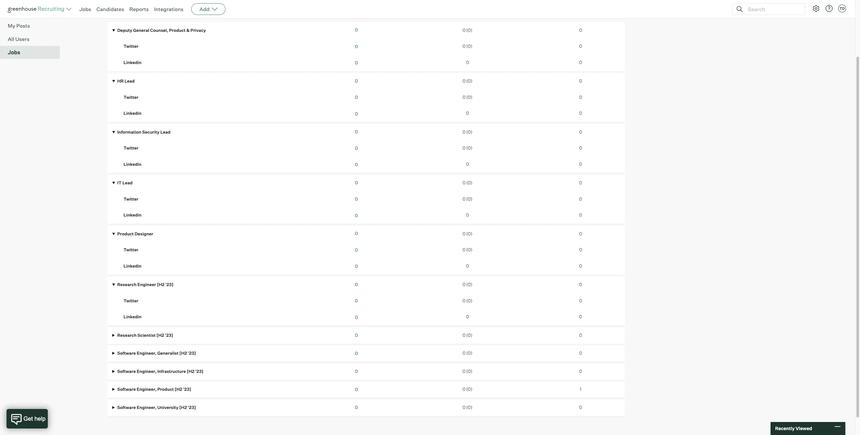 Task type: vqa. For each thing, say whether or not it's contained in the screenshot.
Rogers
no



Task type: locate. For each thing, give the bounding box(es) containing it.
research for research scientist [h2 '23]
[[117, 333, 137, 338]]

general
[[133, 28, 149, 33]]

9 0 link from the top
[[355, 162, 358, 167]]

[h2 down infrastructure
[[175, 387, 182, 392]]

[h2
[[157, 282, 165, 287], [157, 333, 164, 338], [179, 351, 187, 356], [187, 369, 194, 374], [175, 387, 182, 392], [179, 405, 187, 410]]

16 0 link from the top
[[355, 282, 358, 287]]

2 engineer, from the top
[[137, 369, 156, 374]]

'23]
[[165, 282, 173, 287], [165, 333, 173, 338], [188, 351, 196, 356], [195, 369, 203, 374], [183, 387, 191, 392], [188, 405, 196, 410]]

6 linkedin from the top
[[124, 314, 141, 320]]

linkedin up hr lead
[[124, 60, 141, 65]]

linkedin up it lead
[[124, 162, 141, 167]]

6 (0) from the top
[[466, 146, 472, 151]]

software
[[117, 351, 136, 356], [117, 369, 136, 374], [117, 387, 136, 392], [117, 405, 136, 410]]

university
[[157, 405, 178, 410]]

engineer, down scientist
[[137, 351, 156, 356]]

15 0 link from the top
[[355, 264, 358, 269]]

counsel,
[[150, 28, 168, 33]]

product left &
[[169, 28, 186, 33]]

3 0 link from the top
[[355, 60, 358, 65]]

hr lead
[[116, 78, 135, 84]]

0
[[355, 27, 358, 33], [463, 28, 466, 33], [579, 28, 582, 33], [355, 43, 358, 49], [463, 44, 466, 49], [579, 44, 582, 49], [466, 60, 469, 65], [579, 60, 582, 65], [355, 60, 358, 65], [355, 78, 358, 84], [463, 78, 466, 84], [579, 78, 582, 84], [355, 94, 358, 100], [463, 95, 466, 100], [579, 95, 582, 100], [466, 111, 469, 116], [579, 111, 582, 116], [355, 111, 358, 116], [355, 129, 358, 134], [463, 129, 466, 135], [579, 129, 582, 135], [355, 145, 358, 151], [463, 146, 466, 151], [579, 146, 582, 151], [466, 162, 469, 167], [579, 162, 582, 167], [355, 162, 358, 167], [355, 180, 358, 185], [463, 180, 466, 186], [579, 180, 582, 186], [355, 196, 358, 202], [463, 196, 466, 202], [579, 196, 582, 202], [466, 213, 469, 218], [579, 213, 582, 218], [355, 213, 358, 218], [355, 231, 358, 236], [463, 231, 466, 236], [579, 231, 582, 236], [355, 247, 358, 253], [463, 247, 466, 253], [579, 247, 582, 253], [466, 263, 469, 269], [579, 263, 582, 269], [355, 264, 358, 269], [355, 282, 358, 287], [463, 282, 466, 287], [579, 282, 582, 287], [355, 298, 358, 304], [463, 298, 466, 303], [579, 298, 582, 303], [466, 314, 469, 320], [579, 314, 582, 320], [355, 315, 358, 320], [355, 333, 358, 338], [463, 333, 466, 338], [579, 333, 582, 338], [355, 351, 358, 356], [463, 351, 466, 356], [579, 351, 582, 356], [355, 369, 358, 374], [463, 369, 466, 374], [579, 369, 582, 374], [355, 387, 358, 392], [463, 387, 466, 392], [355, 405, 358, 410], [463, 405, 466, 410], [579, 405, 582, 410]]

lead right it
[[122, 180, 133, 186]]

product left designer
[[117, 231, 134, 236]]

9 0 (0) from the top
[[463, 231, 472, 236]]

6 twitter from the top
[[124, 298, 138, 303]]

my posts link
[[8, 22, 57, 29]]

twitter down hr lead
[[124, 95, 138, 100]]

3 twitter from the top
[[124, 146, 138, 151]]

21 0 link from the top
[[355, 369, 358, 374]]

1 (0) from the top
[[466, 28, 472, 33]]

software engineer, product [h2 '23]
[[116, 387, 191, 392]]

generalist
[[157, 351, 179, 356]]

11 (0) from the top
[[466, 282, 472, 287]]

1 engineer, from the top
[[137, 351, 156, 356]]

2 0 (0) from the top
[[463, 44, 472, 49]]

[h2 for product
[[175, 387, 182, 392]]

my posts
[[8, 22, 30, 29]]

12 (0) from the top
[[466, 298, 472, 303]]

0 horizontal spatial jobs
[[8, 49, 20, 56]]

5 twitter from the top
[[124, 247, 138, 253]]

security
[[142, 129, 159, 135]]

research engineer [h2 '23]
[[116, 282, 173, 287]]

infrastructure
[[157, 369, 186, 374]]

4 (0) from the top
[[466, 95, 472, 100]]

twitter
[[124, 44, 138, 49], [124, 95, 138, 100], [124, 146, 138, 151], [124, 196, 138, 202], [124, 247, 138, 253], [124, 298, 138, 303]]

8 (0) from the top
[[466, 196, 472, 202]]

[h2 right infrastructure
[[187, 369, 194, 374]]

1 software from the top
[[117, 351, 136, 356]]

lead for it lead
[[122, 180, 133, 186]]

[h2 right "generalist"
[[179, 351, 187, 356]]

linkedin
[[124, 60, 141, 65], [124, 111, 141, 116], [124, 162, 141, 167], [124, 213, 141, 218], [124, 263, 141, 269], [124, 314, 141, 320]]

0 (0)
[[463, 28, 472, 33], [463, 44, 472, 49], [463, 78, 472, 84], [463, 95, 472, 100], [463, 129, 472, 135], [463, 146, 472, 151], [463, 180, 472, 186], [463, 196, 472, 202], [463, 231, 472, 236], [463, 247, 472, 253], [463, 282, 472, 287], [463, 298, 472, 303], [463, 333, 472, 338], [463, 351, 472, 356], [463, 369, 472, 374], [463, 387, 472, 392], [463, 405, 472, 410]]

twitter down information
[[124, 146, 138, 151]]

lead
[[125, 78, 135, 84], [160, 129, 171, 135], [122, 180, 133, 186]]

14 0 link from the top
[[355, 247, 358, 253]]

engineer, down 'software engineer, product [h2 '23]'
[[137, 405, 156, 410]]

integrations
[[154, 6, 184, 12]]

jobs
[[79, 6, 91, 12], [8, 49, 20, 56]]

8 0 (0) from the top
[[463, 196, 472, 202]]

twitter down deputy
[[124, 44, 138, 49]]

2 twitter from the top
[[124, 95, 138, 100]]

(0)
[[466, 28, 472, 33], [466, 44, 472, 49], [466, 78, 472, 84], [466, 95, 472, 100], [466, 129, 472, 135], [466, 146, 472, 151], [466, 180, 472, 186], [466, 196, 472, 202], [466, 231, 472, 236], [466, 247, 472, 253], [466, 282, 472, 287], [466, 298, 472, 303], [466, 333, 472, 338], [466, 351, 472, 356], [466, 369, 472, 374], [466, 387, 472, 392], [466, 405, 472, 410]]

recently
[[775, 426, 795, 432]]

2 linkedin from the top
[[124, 111, 141, 116]]

3 software from the top
[[117, 387, 136, 392]]

engineer, for university
[[137, 405, 156, 410]]

3 linkedin from the top
[[124, 162, 141, 167]]

0 link
[[355, 27, 358, 33], [355, 43, 358, 49], [355, 60, 358, 65], [355, 78, 358, 84], [355, 94, 358, 100], [355, 111, 358, 116], [355, 129, 358, 134], [355, 145, 358, 151], [355, 162, 358, 167], [355, 180, 358, 185], [355, 196, 358, 202], [355, 213, 358, 218], [355, 231, 358, 236], [355, 247, 358, 253], [355, 264, 358, 269], [355, 282, 358, 287], [355, 298, 358, 304], [355, 315, 358, 320], [355, 333, 358, 338], [355, 351, 358, 356], [355, 369, 358, 374], [355, 387, 358, 392], [355, 405, 358, 410]]

jobs link
[[79, 6, 91, 12], [8, 48, 57, 56]]

5 linkedin from the top
[[124, 263, 141, 269]]

twitter down research engineer [h2 '23]
[[124, 298, 138, 303]]

13 0 link from the top
[[355, 231, 358, 236]]

11 0 link from the top
[[355, 196, 358, 202]]

12 0 (0) from the top
[[463, 298, 472, 303]]

jobs link left candidates
[[79, 6, 91, 12]]

2 research from the top
[[117, 333, 137, 338]]

posts
[[16, 22, 30, 29]]

4 software from the top
[[117, 405, 136, 410]]

3 engineer, from the top
[[137, 387, 156, 392]]

[h2 right university
[[179, 405, 187, 410]]

all users
[[8, 36, 29, 42]]

lead right security
[[160, 129, 171, 135]]

4 linkedin from the top
[[124, 213, 141, 218]]

2 vertical spatial lead
[[122, 180, 133, 186]]

deputy
[[117, 28, 132, 33]]

linkedin up information
[[124, 111, 141, 116]]

engineer
[[137, 282, 156, 287]]

16 0 (0) from the top
[[463, 387, 472, 392]]

1 vertical spatial research
[[117, 333, 137, 338]]

17 0 (0) from the top
[[463, 405, 472, 410]]

2 0 link from the top
[[355, 43, 358, 49]]

17 (0) from the top
[[466, 405, 472, 410]]

twitter down it lead
[[124, 196, 138, 202]]

'23] right infrastructure
[[195, 369, 203, 374]]

candidates link
[[96, 6, 124, 12]]

all users link
[[8, 35, 57, 43]]

1
[[580, 387, 582, 392]]

scientist
[[137, 333, 156, 338]]

7 0 link from the top
[[355, 129, 358, 134]]

twitter for information
[[124, 146, 138, 151]]

research for research engineer [h2 '23]
[[117, 282, 137, 287]]

twitter down product designer
[[124, 247, 138, 253]]

'23] for infrastructure
[[195, 369, 203, 374]]

14 (0) from the top
[[466, 351, 472, 356]]

2 software from the top
[[117, 369, 136, 374]]

'23] right engineer
[[165, 282, 173, 287]]

engineer, up software engineer, university [h2 '23]
[[137, 387, 156, 392]]

1 vertical spatial lead
[[160, 129, 171, 135]]

lead right hr
[[125, 78, 135, 84]]

1 research from the top
[[117, 282, 137, 287]]

13 (0) from the top
[[466, 333, 472, 338]]

reports link
[[129, 6, 149, 12]]

20 0 link from the top
[[355, 351, 358, 356]]

1 twitter from the top
[[124, 44, 138, 49]]

software for software engineer, infrastructure [h2 '23]
[[117, 369, 136, 374]]

product
[[169, 28, 186, 33], [117, 231, 134, 236], [157, 387, 174, 392]]

engineer, up 'software engineer, product [h2 '23]'
[[137, 369, 156, 374]]

linkedin up research scientist [h2 '23]
[[124, 314, 141, 320]]

4 twitter from the top
[[124, 196, 138, 202]]

viewed
[[796, 426, 812, 432]]

2 (0) from the top
[[466, 44, 472, 49]]

1 horizontal spatial jobs link
[[79, 6, 91, 12]]

1 vertical spatial jobs link
[[8, 48, 57, 56]]

engineer, for product
[[137, 387, 156, 392]]

software engineer, infrastructure [h2 '23]
[[116, 369, 203, 374]]

add
[[199, 6, 210, 12]]

7 (0) from the top
[[466, 180, 472, 186]]

0 vertical spatial jobs link
[[79, 6, 91, 12]]

software engineer, university [h2 '23]
[[116, 405, 196, 410]]

engineer, for generalist
[[137, 351, 156, 356]]

product up university
[[157, 387, 174, 392]]

Search text field
[[746, 4, 799, 14]]

research left scientist
[[117, 333, 137, 338]]

19 0 link from the top
[[355, 333, 358, 338]]

lead for hr lead
[[125, 78, 135, 84]]

jobs link down all users link
[[8, 48, 57, 56]]

1 horizontal spatial jobs
[[79, 6, 91, 12]]

engineer,
[[137, 351, 156, 356], [137, 369, 156, 374], [137, 387, 156, 392], [137, 405, 156, 410]]

linkedin up research engineer [h2 '23]
[[124, 263, 141, 269]]

jobs down all
[[8, 49, 20, 56]]

4 engineer, from the top
[[137, 405, 156, 410]]

td button
[[838, 5, 846, 12]]

research
[[117, 282, 137, 287], [117, 333, 137, 338]]

1 linkedin from the top
[[124, 60, 141, 65]]

0 vertical spatial lead
[[125, 78, 135, 84]]

linkedin up product designer
[[124, 213, 141, 218]]

td button
[[837, 3, 848, 14]]

0 vertical spatial jobs
[[79, 6, 91, 12]]

'23] right university
[[188, 405, 196, 410]]

0 0 0
[[355, 27, 358, 65], [579, 28, 582, 65], [355, 78, 358, 116], [579, 78, 582, 116], [355, 129, 358, 167], [579, 129, 582, 167], [355, 180, 358, 218], [579, 180, 582, 218], [355, 231, 358, 269], [579, 231, 582, 269], [355, 282, 358, 320], [579, 282, 582, 320]]

'23] right "generalist"
[[188, 351, 196, 356]]

all
[[8, 36, 14, 42]]

jobs left candidates
[[79, 6, 91, 12]]

0 vertical spatial research
[[117, 282, 137, 287]]

17 0 link from the top
[[355, 298, 358, 304]]

3 0 (0) from the top
[[463, 78, 472, 84]]

research left engineer
[[117, 282, 137, 287]]

'23] down infrastructure
[[183, 387, 191, 392]]



Task type: describe. For each thing, give the bounding box(es) containing it.
10 0 (0) from the top
[[463, 247, 472, 253]]

15 (0) from the top
[[466, 369, 472, 374]]

reports
[[129, 6, 149, 12]]

16 (0) from the top
[[466, 387, 472, 392]]

1 0 link from the top
[[355, 27, 358, 33]]

linkedin for deputy
[[124, 60, 141, 65]]

14 0 (0) from the top
[[463, 351, 472, 356]]

4 0 (0) from the top
[[463, 95, 472, 100]]

3 (0) from the top
[[466, 78, 472, 84]]

[h2 for generalist
[[179, 351, 187, 356]]

&
[[186, 28, 190, 33]]

td
[[840, 6, 845, 11]]

software for software engineer, university [h2 '23]
[[117, 405, 136, 410]]

media
[[22, 10, 36, 16]]

[h2 for infrastructure
[[187, 369, 194, 374]]

2 vertical spatial product
[[157, 387, 174, 392]]

22 0 link from the top
[[355, 387, 358, 392]]

linkedin for information
[[124, 162, 141, 167]]

10 (0) from the top
[[466, 247, 472, 253]]

linkedin for hr
[[124, 111, 141, 116]]

6 0 link from the top
[[355, 111, 358, 116]]

privacy
[[191, 28, 206, 33]]

1 vertical spatial jobs
[[8, 49, 20, 56]]

social
[[8, 10, 21, 16]]

11 0 (0) from the top
[[463, 282, 472, 287]]

'23] for product
[[183, 387, 191, 392]]

twitter for it
[[124, 196, 138, 202]]

twitter for product
[[124, 247, 138, 253]]

'23] for generalist
[[188, 351, 196, 356]]

12 0 link from the top
[[355, 213, 358, 218]]

linkedin for it
[[124, 213, 141, 218]]

5 0 (0) from the top
[[463, 129, 472, 135]]

linkedin for product
[[124, 263, 141, 269]]

configure image
[[812, 5, 820, 12]]

0 horizontal spatial jobs link
[[8, 48, 57, 56]]

it
[[117, 180, 122, 186]]

7 0 (0) from the top
[[463, 180, 472, 186]]

software for software engineer, product [h2 '23]
[[117, 387, 136, 392]]

[h2 right scientist
[[157, 333, 164, 338]]

1 0 (0) from the top
[[463, 28, 472, 33]]

9 (0) from the top
[[466, 231, 472, 236]]

it lead
[[116, 180, 133, 186]]

5 (0) from the top
[[466, 129, 472, 135]]

8 0 link from the top
[[355, 145, 358, 151]]

job
[[111, 11, 118, 16]]

engineer, for infrastructure
[[137, 369, 156, 374]]

deputy general counsel, product & privacy
[[116, 28, 206, 33]]

1 vertical spatial product
[[117, 231, 134, 236]]

6 0 (0) from the top
[[463, 146, 472, 151]]

linkedin for research
[[124, 314, 141, 320]]

twitter for deputy
[[124, 44, 138, 49]]

recently viewed
[[775, 426, 812, 432]]

software engineer, generalist [h2 '23]
[[116, 351, 196, 356]]

product designer
[[116, 231, 153, 236]]

users
[[15, 36, 29, 42]]

candidates
[[96, 6, 124, 12]]

[h2 for university
[[179, 405, 187, 410]]

0 vertical spatial product
[[169, 28, 186, 33]]

twitter for hr
[[124, 95, 138, 100]]

twitter for research
[[124, 298, 138, 303]]

social media
[[8, 10, 36, 16]]

greenhouse recruiting image
[[8, 5, 66, 13]]

18 0 link from the top
[[355, 315, 358, 320]]

software for software engineer, generalist [h2 '23]
[[117, 351, 136, 356]]

integrations link
[[154, 6, 184, 12]]

13 0 (0) from the top
[[463, 333, 472, 338]]

hr
[[117, 78, 124, 84]]

10 0 link from the top
[[355, 180, 358, 185]]

[h2 right engineer
[[157, 282, 165, 287]]

information security lead
[[116, 129, 171, 135]]

designer
[[135, 231, 153, 236]]

add button
[[191, 3, 226, 15]]

23 0 link from the top
[[355, 405, 358, 410]]

5 0 link from the top
[[355, 94, 358, 100]]

information
[[117, 129, 141, 135]]

15 0 (0) from the top
[[463, 369, 472, 374]]

'23] up "generalist"
[[165, 333, 173, 338]]

'23] for university
[[188, 405, 196, 410]]

my
[[8, 22, 15, 29]]

4 0 link from the top
[[355, 78, 358, 84]]

research scientist [h2 '23]
[[116, 333, 173, 338]]



